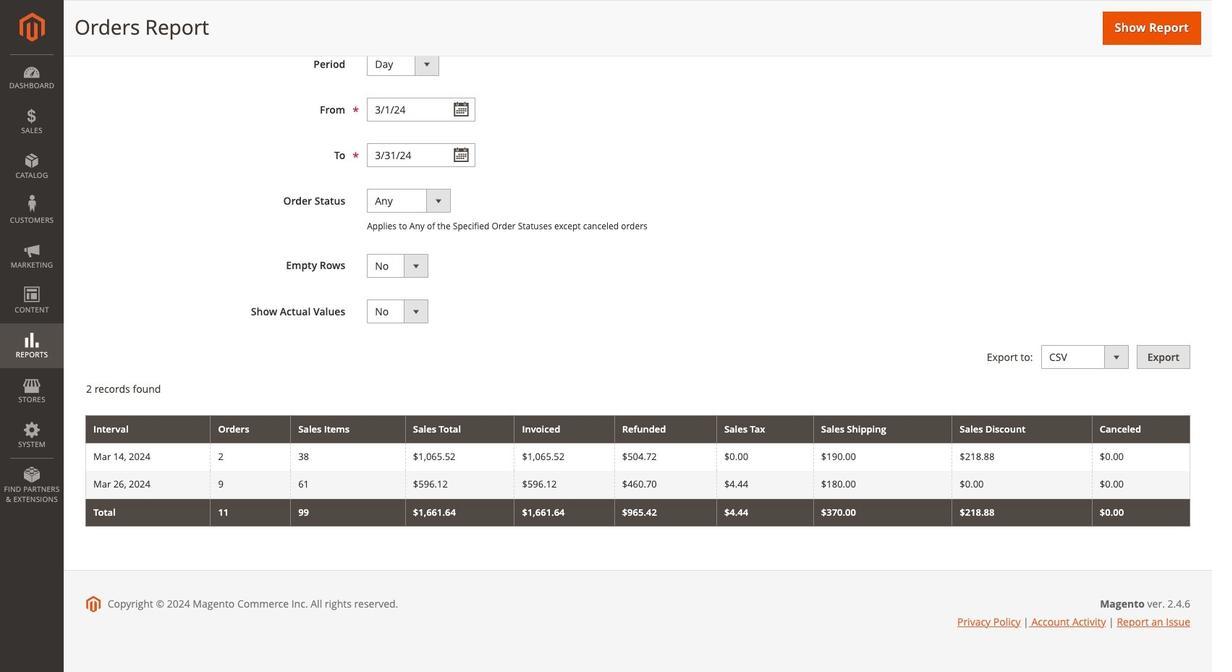 Task type: vqa. For each thing, say whether or not it's contained in the screenshot.
MENU
no



Task type: describe. For each thing, give the bounding box(es) containing it.
magento admin panel image
[[19, 12, 45, 42]]



Task type: locate. For each thing, give the bounding box(es) containing it.
None text field
[[367, 98, 476, 122], [367, 144, 476, 167], [367, 98, 476, 122], [367, 144, 476, 167]]

menu bar
[[0, 54, 64, 512]]



